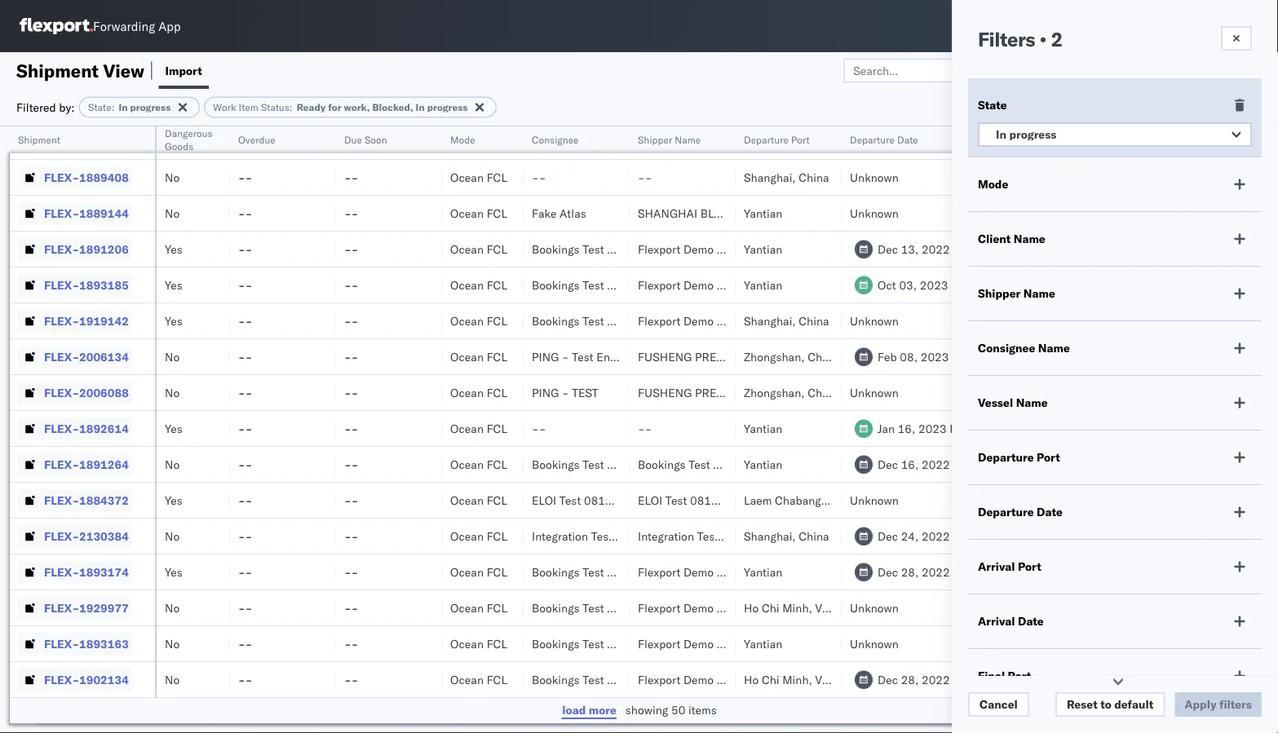 Task type: describe. For each thing, give the bounding box(es) containing it.
flex-1893174
[[44, 565, 129, 579]]

in progress
[[996, 127, 1057, 142]]

state : in progress
[[88, 101, 171, 113]]

co. for 1891206
[[760, 242, 776, 256]]

2023 for 31,
[[1106, 529, 1135, 543]]

dangerous goods button
[[157, 123, 224, 153]]

los for flex-1919142
[[1225, 314, 1244, 328]]

7 yantian from the top
[[744, 637, 783, 651]]

jan for jan 31, 2023 17:30 pst
[[1066, 529, 1083, 543]]

items
[[689, 703, 717, 718]]

final inside button
[[1225, 133, 1247, 146]]

date up the arrival port
[[1037, 505, 1063, 519]]

resize handle column header for dangerous goods
[[210, 126, 230, 733]]

mode button
[[442, 130, 507, 146]]

ocean for 1914994
[[450, 134, 484, 148]]

showing
[[626, 703, 668, 718]]

2006088
[[79, 386, 129, 400]]

client
[[978, 232, 1011, 246]]

1914994
[[79, 134, 129, 148]]

1 081801 from the left
[[584, 493, 627, 507]]

chi for los angele
[[762, 673, 780, 687]]

fusheng precision co., ltd for ping - test
[[638, 386, 804, 400]]

flex-1914994 button
[[18, 130, 132, 153]]

los angele for 1902134
[[1225, 673, 1278, 687]]

fake atlas
[[532, 206, 586, 220]]

4 resize handle column header from the left
[[423, 126, 442, 733]]

flex-1892614
[[44, 421, 129, 436]]

flex-1929977
[[44, 601, 129, 615]]

flex-1893163
[[44, 637, 129, 651]]

consignee for flex-1902134
[[607, 673, 662, 687]]

flex-1891206
[[44, 242, 129, 256]]

consignee button
[[524, 130, 614, 146]]

arrival date button
[[1030, 130, 1201, 146]]

ho chi minh, vietnam for rotterdam
[[744, 601, 858, 615]]

flexport. image
[[20, 18, 93, 34]]

los angele for 1891206
[[1225, 242, 1278, 256]]

bluetech
[[701, 206, 759, 220]]

yes for flex-1884372
[[165, 493, 183, 507]]

0 horizontal spatial in
[[119, 101, 128, 113]]

overdue
[[238, 133, 276, 146]]

consignee for flex-1891264
[[607, 457, 662, 472]]

exception
[[1137, 63, 1190, 78]]

08,
[[900, 350, 918, 364]]

bookings test consignee for flex-1919142
[[532, 314, 662, 328]]

ocean fcl for flex-1893174
[[450, 565, 507, 579]]

13,
[[901, 242, 919, 256]]

demo for 1893185
[[684, 278, 714, 292]]

file
[[1114, 63, 1134, 78]]

ocean for 1919142
[[450, 314, 484, 328]]

pst right 08,
[[952, 350, 972, 364]]

ocean fcl for flex-2006134
[[450, 350, 507, 364]]

name right vessel
[[1016, 396, 1048, 410]]

3 resize handle column header from the left
[[317, 126, 336, 733]]

shanghai
[[638, 206, 698, 220]]

departure port inside button
[[744, 133, 810, 146]]

jan 24, 2023 pst
[[1066, 673, 1158, 687]]

1 eloi test 081801 from the left
[[532, 493, 627, 507]]

yes for flex-1891206
[[165, 242, 183, 256]]

los for flex-1914994
[[1225, 134, 1244, 148]]

los for flex-1893174
[[1225, 565, 1244, 579]]

more
[[589, 703, 617, 718]]

bookings test shipper china
[[638, 457, 787, 472]]

ocean fcl for flex-1914994
[[450, 134, 507, 148]]

flex-1919142 button
[[18, 310, 132, 332]]

pst right 14,
[[1140, 350, 1160, 364]]

flex-2006088
[[44, 386, 129, 400]]

0 horizontal spatial progress
[[130, 101, 171, 113]]

resize handle column header for arrival date
[[1198, 126, 1217, 733]]

test for flex-1891264
[[583, 457, 604, 472]]

client name
[[978, 232, 1046, 246]]

bookings test consignee for flex-1929977
[[532, 601, 662, 615]]

china for flex-1914994
[[799, 134, 829, 148]]

rotterdam for shanghai, china
[[1225, 529, 1278, 543]]

no for flex-1893163
[[165, 637, 180, 651]]

ocean fcl for flex-1889408
[[450, 170, 507, 184]]

flex-1902134
[[44, 673, 129, 687]]

(vietnam) for rotterdam
[[760, 601, 817, 615]]

flexport for 1929977
[[638, 601, 681, 615]]

status
[[261, 101, 290, 113]]

flex- for 1914994
[[44, 134, 79, 148]]

blocked,
[[372, 101, 413, 113]]

flex- for 1902134
[[44, 673, 79, 687]]

due soon
[[344, 133, 387, 146]]

flex- for 1893185
[[44, 278, 79, 292]]

Search Shipments (/) text field
[[966, 14, 1123, 38]]

2 : from the left
[[290, 101, 293, 113]]

2 eloi test 081801 from the left
[[638, 493, 733, 507]]

fcl for flex-1889144
[[487, 206, 507, 220]]

flex-1889408
[[44, 170, 129, 184]]

feb 08, 2023 pst
[[878, 350, 972, 364]]

for
[[328, 101, 342, 113]]

pst down jan 16, 2023 pst
[[953, 457, 973, 472]]

app
[[158, 18, 181, 34]]

flex- for 1893163
[[44, 637, 79, 651]]

4 dec from the top
[[878, 565, 898, 579]]

los for flex-2006134
[[1225, 350, 1244, 364]]

reset to default button
[[1056, 693, 1165, 717]]

file exception
[[1114, 63, 1190, 78]]

ocean for 1893163
[[450, 637, 484, 651]]

test
[[572, 386, 598, 400]]

state for state
[[978, 98, 1007, 112]]

pdt
[[951, 278, 972, 292]]

jan 17, 2023 pst
[[1066, 421, 1158, 436]]

departure inside button
[[744, 133, 789, 146]]

flex- for 2006134
[[44, 350, 79, 364]]

2 vertical spatial arrival
[[978, 614, 1015, 629]]

name right the client
[[1014, 232, 1046, 246]]

bookings test consignee for flex-1893174
[[532, 565, 662, 579]]

resize handle column header for departure date
[[1010, 126, 1030, 733]]

date inside button
[[1069, 133, 1090, 146]]

pst up 'feb 22, 2023 pst'
[[1138, 421, 1158, 436]]

0 horizontal spatial final port
[[978, 669, 1032, 683]]

yantian for jan 16, 2023 pst
[[744, 421, 783, 436]]

forwarding app
[[93, 18, 181, 34]]

flex-1889144
[[44, 206, 129, 220]]

feb for feb 22, 2023 pst
[[1066, 457, 1085, 472]]

name up consignee name
[[1024, 286, 1056, 301]]

shanghai, for flex-1889408
[[744, 170, 796, 184]]

•
[[1040, 27, 1047, 51]]

dec 24, 2022 10:00 pst
[[878, 529, 1008, 543]]

forwarding
[[93, 18, 155, 34]]

flex- for 1891206
[[44, 242, 79, 256]]

laem chabang, thailand
[[744, 493, 873, 507]]

resize handle column header for departure port
[[822, 126, 842, 733]]

fusheng precision co., ltd for ping - test entity
[[638, 350, 804, 364]]

cancel
[[980, 698, 1018, 712]]

flex- for 1893174
[[44, 565, 79, 579]]

demo for 1929977
[[684, 601, 714, 615]]

jan for jan 16, 2023 pst
[[878, 421, 895, 436]]

Search... text field
[[844, 58, 1022, 83]]

departure port button
[[736, 130, 826, 146]]

1884372
[[79, 493, 129, 507]]

ltd for test
[[785, 386, 804, 400]]

port inside the final port button
[[1250, 133, 1268, 146]]

feb 14, 2023 pst
[[1066, 350, 1160, 364]]

flexport for 1902134
[[638, 673, 681, 687]]

ocean for 2006088
[[450, 386, 484, 400]]

work item status : ready for work, blocked, in progress
[[213, 101, 468, 113]]

dec 28, 2022 pst for yantian
[[878, 565, 973, 579]]

2130384
[[79, 529, 129, 543]]

pst up the default
[[1138, 673, 1158, 687]]

1893174
[[79, 565, 129, 579]]

2 081801 from the left
[[690, 493, 733, 507]]

flexport for 1893163
[[638, 637, 681, 651]]

departure date button
[[842, 130, 1013, 146]]

work,
[[344, 101, 370, 113]]

22,
[[1088, 457, 1106, 472]]

50
[[671, 703, 686, 718]]

ocean for 1893174
[[450, 565, 484, 579]]

entity
[[597, 350, 627, 364]]

1 yantian from the top
[[744, 206, 783, 220]]

filters
[[978, 27, 1035, 51]]

bookings for flex-1914994
[[532, 134, 580, 148]]

date down the arrival port
[[1018, 614, 1044, 629]]

ping - test
[[532, 386, 598, 400]]

03,
[[899, 278, 917, 292]]

shanghai, for flex-2130384
[[744, 529, 796, 543]]

0 vertical spatial co.,
[[762, 206, 785, 220]]

pst down 10:00
[[953, 565, 973, 579]]

flex-2130384 button
[[18, 525, 132, 548]]

test for flex-1914994
[[583, 134, 604, 148]]

in inside button
[[996, 127, 1007, 142]]

pst down jan 17, 2023 pst
[[1140, 457, 1160, 472]]

import
[[165, 63, 202, 78]]

to
[[1101, 698, 1112, 712]]

fusheng for ping - test entity
[[638, 350, 692, 364]]

shipper for flex-1893163
[[717, 637, 757, 651]]

flexport demo shipper co. for 1914994
[[638, 134, 776, 148]]

ocean fcl for flex-1893185
[[450, 278, 507, 292]]

1889144
[[79, 206, 129, 220]]

flexport demo shipper co. for 1893163
[[638, 637, 776, 651]]

dec for feb 22, 2023 pst
[[878, 457, 898, 472]]

resize handle column header for consignee
[[610, 126, 630, 733]]

precision for ping - test entity
[[695, 350, 755, 364]]

fake
[[532, 206, 557, 220]]

minh, for rotterdam
[[783, 601, 813, 615]]

china for flex-1919142
[[799, 314, 829, 328]]

flex-2130384
[[44, 529, 129, 543]]

jan 16, 2023 pst
[[878, 421, 970, 436]]

name inside button
[[675, 133, 701, 146]]

soon
[[365, 133, 387, 146]]

shanghai, china for flex-1889408
[[744, 170, 829, 184]]

fcl for flex-1889408
[[487, 170, 507, 184]]

1891264
[[79, 457, 129, 472]]

flex-1884372
[[44, 493, 129, 507]]

4 2022 from the top
[[922, 565, 950, 579]]

dec 13, 2022 pst
[[878, 242, 973, 256]]

pst up the dec 16, 2022 pst on the bottom right of page
[[950, 421, 970, 436]]

los for flex-1889144
[[1225, 206, 1244, 220]]

yes for flex-1893185
[[165, 278, 183, 292]]

consignee for flex-1893163
[[607, 637, 662, 651]]

ocean fcl for flex-1919142
[[450, 314, 507, 328]]

jan for jan 17, 2023 pst
[[1066, 421, 1083, 436]]

flex-1929977 button
[[18, 597, 132, 620]]

shanghai, for flex-1914994
[[744, 134, 796, 148]]

1 eloi from the left
[[532, 493, 557, 507]]

flex-1889408 button
[[18, 166, 132, 189]]

flex-1884372 button
[[18, 489, 132, 512]]

yantian for dec 13, 2022 pst
[[744, 242, 783, 256]]

departure inside button
[[850, 133, 895, 146]]

pst right 10:00
[[988, 529, 1008, 543]]

28, for ho chi minh, vietnam
[[901, 673, 919, 687]]

by:
[[59, 100, 75, 114]]

angele for flex-1891264
[[1247, 457, 1278, 472]]

yantian for dec 28, 2022 pst
[[744, 565, 783, 579]]

forwarding app link
[[20, 18, 181, 34]]

bookings for flex-1929977
[[532, 601, 580, 615]]



Task type: vqa. For each thing, say whether or not it's contained in the screenshot.


Task type: locate. For each thing, give the bounding box(es) containing it.
1 zhongshan, china from the top
[[744, 350, 838, 364]]

1 vertical spatial co.,
[[758, 350, 782, 364]]

1 vertical spatial 24,
[[1086, 673, 1103, 687]]

2 vertical spatial co.,
[[758, 386, 782, 400]]

2023 up the dec 16, 2022 pst on the bottom right of page
[[919, 421, 947, 436]]

1 vertical spatial 28,
[[901, 673, 919, 687]]

flex-2006134
[[44, 350, 129, 364]]

1 vertical spatial ho
[[744, 673, 759, 687]]

oct
[[878, 278, 896, 292]]

mode
[[450, 133, 475, 146], [978, 177, 1009, 191]]

2 ocean fcl from the top
[[450, 170, 507, 184]]

departure date inside button
[[850, 133, 918, 146]]

vessel
[[978, 396, 1013, 410]]

bookings test consignee for flex-1891264
[[532, 457, 662, 472]]

bookings for flex-1891264
[[532, 457, 580, 472]]

consignee inside button
[[532, 133, 579, 146]]

2023 for 24,
[[1106, 673, 1135, 687]]

ping left test
[[532, 386, 559, 400]]

1 : from the left
[[112, 101, 115, 113]]

1 long from the top
[[1225, 278, 1251, 292]]

2022 for feb 22, 2023 pst
[[922, 457, 950, 472]]

long
[[1225, 278, 1251, 292], [1225, 493, 1251, 507]]

7 flex- from the top
[[44, 350, 79, 364]]

1 flexport demo shipper co. from the top
[[638, 134, 776, 148]]

angele for flex-1902134
[[1247, 673, 1278, 687]]

2 ping from the top
[[532, 386, 559, 400]]

5 co. from the top
[[760, 565, 776, 579]]

dec 28, 2022 pst down the dec 24, 2022 10:00 pst
[[878, 565, 973, 579]]

demo
[[684, 134, 714, 148], [684, 242, 714, 256], [684, 278, 714, 292], [684, 314, 714, 328], [684, 565, 714, 579], [684, 601, 714, 615], [684, 637, 714, 651], [684, 673, 714, 687]]

3 los from the top
[[1225, 206, 1244, 220]]

shipper name inside button
[[638, 133, 701, 146]]

china for flex-2006088
[[808, 386, 838, 400]]

1 resize handle column header from the left
[[135, 126, 155, 733]]

1 horizontal spatial mode
[[978, 177, 1009, 191]]

flex- inside "button"
[[44, 242, 79, 256]]

ho
[[744, 601, 759, 615], [744, 673, 759, 687]]

ltd
[[788, 206, 808, 220], [785, 350, 804, 364], [785, 386, 804, 400]]

0 vertical spatial departure port
[[744, 133, 810, 146]]

dangerous
[[165, 127, 213, 139]]

eloi test 081801
[[532, 493, 627, 507], [638, 493, 733, 507]]

24, for 2022
[[901, 529, 919, 543]]

yes right "1884372"
[[165, 493, 183, 507]]

flex- down flex-1929977 button
[[44, 637, 79, 651]]

ocean fcl for flex-1892614
[[450, 421, 507, 436]]

4 flexport demo shipper co. from the top
[[638, 314, 776, 328]]

state for state : in progress
[[88, 101, 112, 113]]

angele for flex-1891206
[[1247, 242, 1278, 256]]

consignee for flex-1929977
[[607, 601, 662, 615]]

shipper for flex-1919142
[[717, 314, 757, 328]]

ocean fcl for flex-2006088
[[450, 386, 507, 400]]

state up in progress
[[978, 98, 1007, 112]]

precision for ping - test
[[695, 386, 755, 400]]

1 vertical spatial fusheng
[[638, 386, 692, 400]]

zhongshan, for ping - test entity
[[744, 350, 805, 364]]

pst right 17:30
[[1172, 529, 1193, 543]]

yes down state : in progress
[[165, 134, 183, 148]]

dec 28, 2022 pst up cancel button
[[878, 673, 973, 687]]

0 vertical spatial rotterdam
[[1225, 529, 1278, 543]]

ocean for 1889408
[[450, 170, 484, 184]]

14,
[[1088, 350, 1106, 364]]

los angele for 1889408
[[1225, 170, 1278, 184]]

10 los angele from the top
[[1225, 637, 1278, 651]]

1 vertical spatial fusheng precision co., ltd
[[638, 386, 804, 400]]

7 bookings test consignee from the top
[[532, 601, 662, 615]]

1 fusheng precision co., ltd from the top
[[638, 350, 804, 364]]

shipment inside button
[[18, 133, 60, 146]]

demo for 1914994
[[684, 134, 714, 148]]

work
[[213, 101, 236, 113]]

7 los angele from the top
[[1225, 421, 1278, 436]]

ocean fcl for flex-1902134
[[450, 673, 507, 687]]

progress inside button
[[1010, 127, 1057, 142]]

beac for yantian
[[1254, 278, 1278, 292]]

los angele for 1893163
[[1225, 637, 1278, 651]]

1902134
[[79, 673, 129, 687]]

0 horizontal spatial shipper name
[[638, 133, 701, 146]]

final port
[[1225, 133, 1268, 146], [978, 669, 1032, 683]]

12 fcl from the top
[[487, 529, 507, 543]]

2022
[[922, 242, 950, 256], [922, 457, 950, 472], [922, 529, 950, 543], [922, 565, 950, 579], [922, 673, 950, 687]]

yes right the 1919142
[[165, 314, 183, 328]]

1 vertical spatial arrival date
[[978, 614, 1044, 629]]

1 dec from the top
[[878, 242, 898, 256]]

1 vertical spatial shipment
[[18, 133, 60, 146]]

1 demo from the top
[[684, 134, 714, 148]]

flex-1889144 button
[[18, 202, 132, 225]]

2 no from the top
[[165, 206, 180, 220]]

flex-1919142
[[44, 314, 129, 328]]

port inside "departure port" button
[[791, 133, 810, 146]]

zhongshan, china for ping - test
[[744, 386, 838, 400]]

1 horizontal spatial eloi test 081801
[[638, 493, 733, 507]]

7 no from the top
[[165, 601, 180, 615]]

flex- down flex-1884372 button
[[44, 529, 79, 543]]

flex-2006088 button
[[18, 381, 132, 404]]

chi
[[762, 601, 780, 615], [762, 673, 780, 687]]

3 yantian from the top
[[744, 278, 783, 292]]

1 horizontal spatial shipper name
[[978, 286, 1056, 301]]

state right the by:
[[88, 101, 112, 113]]

1 precision from the top
[[695, 350, 755, 364]]

0 vertical spatial beac
[[1254, 278, 1278, 292]]

zhongshan, for ping - test
[[744, 386, 805, 400]]

filters • 2
[[978, 27, 1063, 51]]

0 vertical spatial 24,
[[901, 529, 919, 543]]

yes right 1893174
[[165, 565, 183, 579]]

flex- down flex-1891264 button
[[44, 493, 79, 507]]

5 no from the top
[[165, 457, 180, 472]]

7 angele from the top
[[1247, 421, 1278, 436]]

2 co. from the top
[[760, 242, 776, 256]]

0 vertical spatial dec 28, 2022 pst
[[878, 565, 973, 579]]

4 demo from the top
[[684, 314, 714, 328]]

flexport demo shipper co.
[[638, 134, 776, 148], [638, 242, 776, 256], [638, 278, 776, 292], [638, 314, 776, 328], [638, 565, 776, 579], [638, 637, 776, 651]]

yantian for dec 16, 2022 pst
[[744, 457, 783, 472]]

1 horizontal spatial in
[[416, 101, 425, 113]]

1 flex- from the top
[[44, 134, 79, 148]]

9 ocean fcl from the top
[[450, 421, 507, 436]]

1 vertical spatial shipper name
[[978, 286, 1056, 301]]

resize handle column header
[[135, 126, 155, 733], [210, 126, 230, 733], [317, 126, 336, 733], [423, 126, 442, 733], [504, 126, 524, 733], [610, 126, 630, 733], [716, 126, 736, 733], [822, 126, 842, 733], [1010, 126, 1030, 733], [1198, 126, 1217, 733]]

8 los from the top
[[1225, 457, 1244, 472]]

2023 right 08,
[[921, 350, 949, 364]]

flex- down the flex-1914994 button
[[44, 170, 79, 184]]

long for laem chabang, thailand
[[1225, 493, 1251, 507]]

16 ocean fcl from the top
[[450, 673, 507, 687]]

1 vertical spatial zhongshan, china
[[744, 386, 838, 400]]

6 los angele from the top
[[1225, 350, 1278, 364]]

yantian
[[744, 206, 783, 220], [744, 242, 783, 256], [744, 278, 783, 292], [744, 421, 783, 436], [744, 457, 783, 472], [744, 565, 783, 579], [744, 637, 783, 651]]

arrival inside button
[[1038, 133, 1067, 146]]

0 vertical spatial ltd
[[788, 206, 808, 220]]

flex-1893185 button
[[18, 274, 132, 297]]

filtered
[[16, 100, 56, 114]]

dec for jan 24, 2023 pst
[[878, 673, 898, 687]]

los angele for 1892614
[[1225, 421, 1278, 436]]

vessel name
[[978, 396, 1048, 410]]

goods
[[165, 140, 194, 152]]

6 co. from the top
[[760, 637, 776, 651]]

6 fcl from the top
[[487, 314, 507, 328]]

shipper name up shanghai
[[638, 133, 701, 146]]

2023 for 16,
[[919, 421, 947, 436]]

dec
[[878, 242, 898, 256], [878, 457, 898, 472], [878, 529, 898, 543], [878, 565, 898, 579], [878, 673, 898, 687]]

co., for test
[[758, 350, 782, 364]]

name left 14,
[[1038, 341, 1070, 355]]

17,
[[1086, 421, 1103, 436]]

2 minh, from the top
[[783, 673, 813, 687]]

yes right '1893185'
[[165, 278, 183, 292]]

flexport demo shipper (vietnam)
[[638, 601, 817, 615], [638, 673, 817, 687]]

0 vertical spatial zhongshan, china
[[744, 350, 838, 364]]

10 angele from the top
[[1247, 637, 1278, 651]]

1 vertical spatial ltd
[[785, 350, 804, 364]]

ocean fcl for flex-1891206
[[450, 242, 507, 256]]

1893163
[[79, 637, 129, 651]]

7 demo from the top
[[684, 637, 714, 651]]

6 flexport demo shipper co. from the top
[[638, 637, 776, 651]]

1 vertical spatial precision
[[695, 386, 755, 400]]

0 vertical spatial ping
[[532, 350, 559, 364]]

1 vertical spatial departure port
[[978, 450, 1060, 465]]

fcl for flex-1891206
[[487, 242, 507, 256]]

1 co. from the top
[[760, 134, 776, 148]]

1 beac from the top
[[1254, 278, 1278, 292]]

los for flex-1892614
[[1225, 421, 1244, 436]]

1 vertical spatial rotterdam
[[1225, 601, 1278, 615]]

0 vertical spatial final
[[1225, 133, 1247, 146]]

0 vertical spatial long
[[1225, 278, 1251, 292]]

date right in progress
[[1069, 133, 1090, 146]]

0 vertical spatial vietnam
[[816, 601, 858, 615]]

flex- down flex-2130384 button
[[44, 565, 79, 579]]

5 los from the top
[[1225, 314, 1244, 328]]

yantian for oct 03, 2023 pdt
[[744, 278, 783, 292]]

arrival date inside button
[[1038, 133, 1090, 146]]

co., for test
[[758, 386, 782, 400]]

1 (vietnam) from the top
[[760, 601, 817, 615]]

date down "search..." text field at the right top of page
[[897, 133, 918, 146]]

3 dec from the top
[[878, 529, 898, 543]]

flex- down flex-1891206 "button"
[[44, 278, 79, 292]]

0 vertical spatial departure date
[[850, 133, 918, 146]]

flex- down flex-1893174 button
[[44, 601, 79, 615]]

2 28, from the top
[[901, 673, 919, 687]]

1 flexport demo shipper (vietnam) from the top
[[638, 601, 817, 615]]

1 chi from the top
[[762, 601, 780, 615]]

8 fcl from the top
[[487, 386, 507, 400]]

angele for flex-1892614
[[1247, 421, 1278, 436]]

0 horizontal spatial state
[[88, 101, 112, 113]]

zhongshan,
[[744, 350, 805, 364], [744, 386, 805, 400]]

1 horizontal spatial :
[[290, 101, 293, 113]]

2 yantian from the top
[[744, 242, 783, 256]]

1 vertical spatial zhongshan,
[[744, 386, 805, 400]]

17:30
[[1138, 529, 1170, 543]]

7 resize handle column header from the left
[[716, 126, 736, 733]]

1 vertical spatial arrival
[[978, 560, 1015, 574]]

flex-1914994
[[44, 134, 129, 148]]

los for flex-1891206
[[1225, 242, 1244, 256]]

ltd for test
[[785, 350, 804, 364]]

jan left 17,
[[1066, 421, 1083, 436]]

7 los from the top
[[1225, 421, 1244, 436]]

ready
[[297, 101, 326, 113]]

11 angele from the top
[[1247, 673, 1278, 687]]

1 vertical spatial vietnam
[[816, 673, 858, 687]]

china
[[799, 134, 829, 148], [799, 170, 829, 184], [799, 314, 829, 328], [808, 350, 838, 364], [808, 386, 838, 400], [756, 457, 787, 472], [799, 529, 829, 543]]

8 ocean fcl from the top
[[450, 386, 507, 400]]

1 vertical spatial ho chi minh, vietnam
[[744, 673, 858, 687]]

flex- down flex-1919142 button
[[44, 350, 79, 364]]

16, up the dec 16, 2022 pst on the bottom right of page
[[898, 421, 916, 436]]

0 horizontal spatial eloi test 081801
[[532, 493, 627, 507]]

shipment up the by:
[[16, 59, 99, 82]]

1 flexport from the top
[[638, 134, 681, 148]]

flex- down flex-1893185 button
[[44, 314, 79, 328]]

1 horizontal spatial eloi
[[638, 493, 663, 507]]

0 vertical spatial long beac
[[1225, 278, 1278, 292]]

test for flex-1891206
[[583, 242, 604, 256]]

date inside button
[[897, 133, 918, 146]]

no for flex-2130384
[[165, 529, 180, 543]]

los angele for 1891264
[[1225, 457, 1278, 472]]

5 ocean from the top
[[450, 278, 484, 292]]

8 flex- from the top
[[44, 386, 79, 400]]

1 horizontal spatial state
[[978, 98, 1007, 112]]

departure
[[744, 133, 789, 146], [850, 133, 895, 146], [978, 450, 1034, 465], [978, 505, 1034, 519]]

5 bookings test consignee from the top
[[532, 457, 662, 472]]

pst up cancel button
[[953, 673, 973, 687]]

1 horizontal spatial 24,
[[1086, 673, 1103, 687]]

24, up the to
[[1086, 673, 1103, 687]]

1 vertical spatial ping
[[532, 386, 559, 400]]

flex- for 1892614
[[44, 421, 79, 436]]

test for flex-1893174
[[583, 565, 604, 579]]

0 horizontal spatial final
[[978, 669, 1005, 683]]

1 vertical spatial flexport demo shipper (vietnam)
[[638, 673, 817, 687]]

4 los angele from the top
[[1225, 242, 1278, 256]]

item
[[239, 101, 258, 113]]

0 vertical spatial zhongshan,
[[744, 350, 805, 364]]

departure port
[[744, 133, 810, 146], [978, 450, 1060, 465]]

name up shanghai
[[675, 133, 701, 146]]

bookings test consignee for flex-1914994
[[532, 134, 662, 148]]

rotterdam for ho chi minh, vietnam
[[1225, 601, 1278, 615]]

bookings for flex-1893185
[[532, 278, 580, 292]]

long for yantian
[[1225, 278, 1251, 292]]

5 angele from the top
[[1247, 314, 1278, 328]]

flex- inside button
[[44, 637, 79, 651]]

co. for 1893174
[[760, 565, 776, 579]]

rotterdam
[[1225, 529, 1278, 543], [1225, 601, 1278, 615]]

2 eloi from the left
[[638, 493, 663, 507]]

shipper name button
[[630, 130, 720, 146]]

co.
[[760, 134, 776, 148], [760, 242, 776, 256], [760, 278, 776, 292], [760, 314, 776, 328], [760, 565, 776, 579], [760, 637, 776, 651]]

1891206
[[79, 242, 129, 256]]

8 resize handle column header from the left
[[822, 126, 842, 733]]

0 vertical spatial mode
[[450, 133, 475, 146]]

2 horizontal spatial in
[[996, 127, 1007, 142]]

ocean for 1889144
[[450, 206, 484, 220]]

flex- inside button
[[44, 278, 79, 292]]

0 vertical spatial shipper name
[[638, 133, 701, 146]]

28, for yantian
[[901, 565, 919, 579]]

0 vertical spatial 28,
[[901, 565, 919, 579]]

1 horizontal spatial departure port
[[978, 450, 1060, 465]]

ho for los angele
[[744, 673, 759, 687]]

no for flex-1889144
[[165, 206, 180, 220]]

1 vertical spatial final port
[[978, 669, 1032, 683]]

14 fcl from the top
[[487, 601, 507, 615]]

0 horizontal spatial 081801
[[584, 493, 627, 507]]

1889408
[[79, 170, 129, 184]]

(vietnam) for los angele
[[760, 673, 817, 687]]

pst
[[953, 242, 973, 256], [952, 350, 972, 364], [1140, 350, 1160, 364], [950, 421, 970, 436], [1138, 421, 1158, 436], [953, 457, 973, 472], [1140, 457, 1160, 472], [988, 529, 1008, 543], [1172, 529, 1193, 543], [953, 565, 973, 579], [953, 673, 973, 687], [1138, 673, 1158, 687]]

0 vertical spatial 16,
[[898, 421, 916, 436]]

ocean fcl for flex-1884372
[[450, 493, 507, 507]]

flex- down flex-2006088 button
[[44, 421, 79, 436]]

7 yes from the top
[[165, 565, 183, 579]]

2023 right 03,
[[920, 278, 948, 292]]

1 horizontal spatial departure date
[[978, 505, 1063, 519]]

1892614
[[79, 421, 129, 436]]

5 fcl from the top
[[487, 278, 507, 292]]

1 horizontal spatial final port
[[1225, 133, 1268, 146]]

1919142
[[79, 314, 129, 328]]

final port inside button
[[1225, 133, 1268, 146]]

feb for feb 08, 2023 pst
[[878, 350, 897, 364]]

16, for 2022
[[901, 457, 919, 472]]

jan left the 31,
[[1066, 529, 1083, 543]]

consignee for flex-1891206
[[607, 242, 662, 256]]

1 bookings test consignee from the top
[[532, 134, 662, 148]]

showing 50 items
[[626, 703, 717, 718]]

1 vertical spatial (vietnam)
[[760, 673, 817, 687]]

test for flex-1919142
[[583, 314, 604, 328]]

1 vertical spatial departure date
[[978, 505, 1063, 519]]

0 vertical spatial minh,
[[783, 601, 813, 615]]

consignee for flex-1919142
[[607, 314, 662, 328]]

10 los from the top
[[1225, 637, 1244, 651]]

0 horizontal spatial eloi
[[532, 493, 557, 507]]

2023 right '22,'
[[1109, 457, 1137, 472]]

fcl for flex-1892614
[[487, 421, 507, 436]]

no
[[165, 170, 180, 184], [165, 206, 180, 220], [165, 350, 180, 364], [165, 386, 180, 400], [165, 457, 180, 472], [165, 529, 180, 543], [165, 601, 180, 615], [165, 637, 180, 651], [165, 673, 180, 687]]

1 vertical spatial long
[[1225, 493, 1251, 507]]

feb left 08,
[[878, 350, 897, 364]]

ocean for 1892614
[[450, 421, 484, 436]]

flex- down the by:
[[44, 134, 79, 148]]

16,
[[898, 421, 916, 436], [901, 457, 919, 472]]

0 vertical spatial (vietnam)
[[760, 601, 817, 615]]

1 vertical spatial dec 28, 2022 pst
[[878, 673, 973, 687]]

2023 right 14,
[[1109, 350, 1137, 364]]

0 vertical spatial ho
[[744, 601, 759, 615]]

0 vertical spatial shipment
[[16, 59, 99, 82]]

0 vertical spatial ho chi minh, vietnam
[[744, 601, 858, 615]]

angele
[[1247, 134, 1278, 148], [1247, 170, 1278, 184], [1247, 206, 1278, 220], [1247, 242, 1278, 256], [1247, 314, 1278, 328], [1247, 350, 1278, 364], [1247, 421, 1278, 436], [1247, 457, 1278, 472], [1247, 565, 1278, 579], [1247, 637, 1278, 651], [1247, 673, 1278, 687]]

co. for 1893185
[[760, 278, 776, 292]]

0 horizontal spatial mode
[[450, 133, 475, 146]]

ocean fcl for flex-1891264
[[450, 457, 507, 472]]

feb left '22,'
[[1066, 457, 1085, 472]]

flexport for 1914994
[[638, 134, 681, 148]]

2 los angele from the top
[[1225, 170, 1278, 184]]

flex-1893185
[[44, 278, 129, 292]]

flex- down flex-1892614 button
[[44, 457, 79, 472]]

0 vertical spatial arrival date
[[1038, 133, 1090, 146]]

jan up the dec 16, 2022 pst on the bottom right of page
[[878, 421, 895, 436]]

6 los from the top
[[1225, 350, 1244, 364]]

6 yantian from the top
[[744, 565, 783, 579]]

1 vertical spatial minh,
[[783, 673, 813, 687]]

9 resize handle column header from the left
[[1010, 126, 1030, 733]]

3 flexport demo shipper co. from the top
[[638, 278, 776, 292]]

5 demo from the top
[[684, 565, 714, 579]]

feb left 14,
[[1066, 350, 1085, 364]]

shipper for flex-1891206
[[717, 242, 757, 256]]

1 2022 from the top
[[922, 242, 950, 256]]

3 bookings test consignee from the top
[[532, 278, 662, 292]]

shanghai bluetech co., ltd
[[638, 206, 808, 220]]

3 no from the top
[[165, 350, 180, 364]]

2 ocean from the top
[[450, 170, 484, 184]]

consignee name
[[978, 341, 1070, 355]]

ocean for 1929977
[[450, 601, 484, 615]]

load
[[562, 703, 586, 718]]

0 horizontal spatial :
[[112, 101, 115, 113]]

flex- down flex-1889144 button on the left top
[[44, 242, 79, 256]]

: left the ready
[[290, 101, 293, 113]]

flex- down flex-1893163 button
[[44, 673, 79, 687]]

fusheng right test
[[638, 386, 692, 400]]

vietnam for rotterdam
[[816, 601, 858, 615]]

shanghai,
[[744, 134, 796, 148], [744, 170, 796, 184], [744, 314, 796, 328], [744, 529, 796, 543]]

mode inside button
[[450, 133, 475, 146]]

flexport demo shipper co. for 1893174
[[638, 565, 776, 579]]

1 angele from the top
[[1247, 134, 1278, 148]]

reset
[[1067, 698, 1098, 712]]

bookings test consignee
[[532, 134, 662, 148], [532, 242, 662, 256], [532, 278, 662, 292], [532, 314, 662, 328], [532, 457, 662, 472], [532, 565, 662, 579], [532, 601, 662, 615], [532, 637, 662, 651], [532, 673, 662, 687]]

16, down jan 16, 2023 pst
[[901, 457, 919, 472]]

1 long beac from the top
[[1225, 278, 1278, 292]]

los angele for 1914994
[[1225, 134, 1278, 148]]

shipment view
[[16, 59, 144, 82]]

2 vertical spatial ltd
[[785, 386, 804, 400]]

ho chi minh, vietnam for los angele
[[744, 673, 858, 687]]

8 flexport from the top
[[638, 673, 681, 687]]

shanghai, china
[[744, 134, 829, 148], [744, 170, 829, 184], [744, 314, 829, 328], [744, 529, 829, 543]]

2 dec 28, 2022 pst from the top
[[878, 673, 973, 687]]

2 fcl from the top
[[487, 170, 507, 184]]

shipper name down client name
[[978, 286, 1056, 301]]

1929977
[[79, 601, 129, 615]]

flex-1902134 button
[[18, 669, 132, 691]]

flex-1891264
[[44, 457, 129, 472]]

0 vertical spatial fusheng
[[638, 350, 692, 364]]

flex- down flex-1889408 button
[[44, 206, 79, 220]]

1 horizontal spatial final
[[1225, 133, 1247, 146]]

flex- down flex-2006134 button
[[44, 386, 79, 400]]

3 shanghai, china from the top
[[744, 314, 829, 328]]

shanghai, china for flex-2130384
[[744, 529, 829, 543]]

ocean fcl for flex-1893163
[[450, 637, 507, 651]]

china for flex-1889408
[[799, 170, 829, 184]]

zhongshan, china for ping - test entity
[[744, 350, 838, 364]]

1893185
[[79, 278, 129, 292]]

ping for ping - test
[[532, 386, 559, 400]]

china for flex-2130384
[[799, 529, 829, 543]]

flexport
[[638, 134, 681, 148], [638, 242, 681, 256], [638, 278, 681, 292], [638, 314, 681, 328], [638, 565, 681, 579], [638, 601, 681, 615], [638, 637, 681, 651], [638, 673, 681, 687]]

13 ocean from the top
[[450, 565, 484, 579]]

2022 for jan 31, 2023 17:30 pst
[[922, 529, 950, 543]]

flexport demo shipper (vietnam) for rotterdam
[[638, 601, 817, 615]]

2 horizontal spatial progress
[[1010, 127, 1057, 142]]

0 vertical spatial fusheng precision co., ltd
[[638, 350, 804, 364]]

2022 for jan 24, 2023 pst
[[922, 673, 950, 687]]

los for flex-1893163
[[1225, 637, 1244, 651]]

(vietnam)
[[760, 601, 817, 615], [760, 673, 817, 687]]

test for flex-1893185
[[583, 278, 604, 292]]

1 vertical spatial final
[[978, 669, 1005, 683]]

1 ping from the top
[[532, 350, 559, 364]]

0 horizontal spatial 24,
[[901, 529, 919, 543]]

8 bookings test consignee from the top
[[532, 637, 662, 651]]

2
[[1051, 27, 1063, 51]]

15 flex- from the top
[[44, 637, 79, 651]]

ocean fcl
[[450, 134, 507, 148], [450, 170, 507, 184], [450, 206, 507, 220], [450, 242, 507, 256], [450, 278, 507, 292], [450, 314, 507, 328], [450, 350, 507, 364], [450, 386, 507, 400], [450, 421, 507, 436], [450, 457, 507, 472], [450, 493, 507, 507], [450, 529, 507, 543], [450, 565, 507, 579], [450, 601, 507, 615], [450, 637, 507, 651], [450, 673, 507, 687]]

2023 right the 31,
[[1106, 529, 1135, 543]]

9 los from the top
[[1225, 565, 1244, 579]]

0 vertical spatial flexport demo shipper (vietnam)
[[638, 601, 817, 615]]

jan up reset
[[1066, 673, 1083, 687]]

5 flexport from the top
[[638, 565, 681, 579]]

pst left the client
[[953, 242, 973, 256]]

1 horizontal spatial 081801
[[690, 493, 733, 507]]

default
[[1115, 698, 1154, 712]]

4 yantian from the top
[[744, 421, 783, 436]]

: up 1914994 on the left top of page
[[112, 101, 115, 113]]

0 vertical spatial final port
[[1225, 133, 1268, 146]]

1 vertical spatial long beac
[[1225, 493, 1278, 507]]

1 los from the top
[[1225, 134, 1244, 148]]

11 fcl from the top
[[487, 493, 507, 507]]

1 vertical spatial beac
[[1254, 493, 1278, 507]]

1 vertical spatial 16,
[[901, 457, 919, 472]]

yes
[[165, 134, 183, 148], [165, 242, 183, 256], [165, 278, 183, 292], [165, 314, 183, 328], [165, 421, 183, 436], [165, 493, 183, 507], [165, 565, 183, 579]]

flex-
[[44, 134, 79, 148], [44, 170, 79, 184], [44, 206, 79, 220], [44, 242, 79, 256], [44, 278, 79, 292], [44, 314, 79, 328], [44, 350, 79, 364], [44, 386, 79, 400], [44, 421, 79, 436], [44, 457, 79, 472], [44, 493, 79, 507], [44, 529, 79, 543], [44, 565, 79, 579], [44, 601, 79, 615], [44, 637, 79, 651], [44, 673, 79, 687]]

1 ho chi minh, vietnam from the top
[[744, 601, 858, 615]]

dec 16, 2022 pst
[[878, 457, 973, 472]]

shipper for flex-1902134
[[717, 673, 757, 687]]

11 ocean fcl from the top
[[450, 493, 507, 507]]

yes right 1891206 at the left of the page
[[165, 242, 183, 256]]

1 vertical spatial mode
[[978, 177, 1009, 191]]

5 dec from the top
[[878, 673, 898, 687]]

fcl for flex-2006134
[[487, 350, 507, 364]]

2 ho from the top
[[744, 673, 759, 687]]

load more button
[[562, 702, 617, 719]]

shipment down filtered
[[18, 133, 60, 146]]

shipper inside button
[[638, 133, 672, 146]]

ocean for 1891264
[[450, 457, 484, 472]]

fusheng right entity
[[638, 350, 692, 364]]

5 2022 from the top
[[922, 673, 950, 687]]

long beac
[[1225, 278, 1278, 292], [1225, 493, 1278, 507]]

long beac for yantian
[[1225, 278, 1278, 292]]

2023 up the reset to default
[[1106, 673, 1135, 687]]

0 horizontal spatial departure date
[[850, 133, 918, 146]]

0 vertical spatial arrival
[[1038, 133, 1067, 146]]

ping up ping - test
[[532, 350, 559, 364]]

shanghai, china for flex-1919142
[[744, 314, 829, 328]]

no for flex-2006134
[[165, 350, 180, 364]]

:
[[112, 101, 115, 113], [290, 101, 293, 113]]

0 vertical spatial precision
[[695, 350, 755, 364]]

2023 right 17,
[[1106, 421, 1135, 436]]

atlas
[[560, 206, 586, 220]]

2 zhongshan, china from the top
[[744, 386, 838, 400]]

flex- for 2130384
[[44, 529, 79, 543]]

24, left 10:00
[[901, 529, 919, 543]]

1 horizontal spatial progress
[[427, 101, 468, 113]]

yes right "1892614"
[[165, 421, 183, 436]]

0 horizontal spatial departure port
[[744, 133, 810, 146]]

0 vertical spatial chi
[[762, 601, 780, 615]]

1 vertical spatial chi
[[762, 673, 780, 687]]

14 flex- from the top
[[44, 601, 79, 615]]

2 demo from the top
[[684, 242, 714, 256]]



